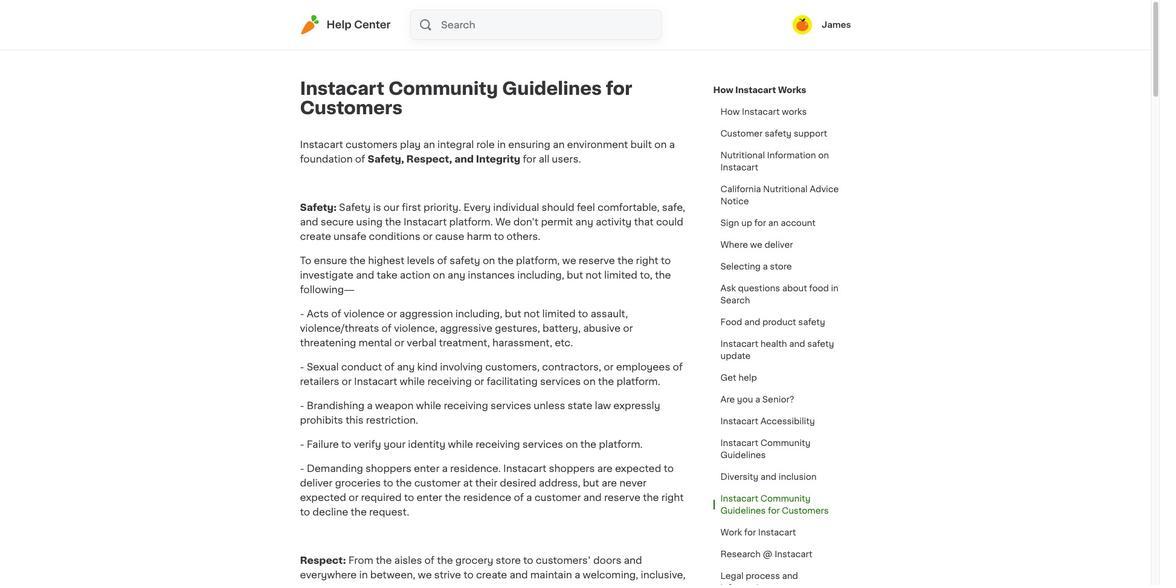 Task type: vqa. For each thing, say whether or not it's contained in the screenshot.
Beer & Cider link
no



Task type: describe. For each thing, give the bounding box(es) containing it.
california nutritional advice notice
[[721, 185, 839, 205]]

ask questions about food in search
[[721, 284, 839, 305]]

strive
[[434, 570, 461, 580]]

create inside from the aisles of the grocery store to customers' doors and everywhere in between, we strive to create and maintain a welcoming, inclusive, and respectful environment for everyone, at all times. our expectation
[[476, 570, 507, 580]]

community for instacart community guidelines for customers link
[[761, 494, 811, 503]]

1 vertical spatial enter
[[417, 493, 442, 502]]

of right employees
[[673, 362, 683, 372]]

research @ instacart
[[721, 550, 813, 558]]

could
[[656, 217, 684, 227]]

residence
[[463, 493, 512, 502]]

0 horizontal spatial customer
[[414, 478, 461, 488]]

platform,
[[516, 256, 560, 265]]

of inside from the aisles of the grocery store to customers' doors and everywhere in between, we strive to create and maintain a welcoming, inclusive, and respectful environment for everyone, at all times. our expectation
[[425, 555, 435, 565]]

verbal
[[407, 338, 437, 348]]

but inside 'to ensure the highest levels of safety on the platform, we reserve the right to investigate and take action on any instances including, but not limited to, the following'
[[567, 270, 583, 280]]

everywhere
[[300, 570, 357, 580]]

and inside 'to ensure the highest levels of safety on the platform, we reserve the right to investigate and take action on any instances including, but not limited to, the following'
[[356, 270, 374, 280]]

- failure to verify your identity while receiving services on the platform.
[[300, 439, 643, 449]]

a right you
[[755, 395, 760, 404]]

safety inside 'to ensure the highest levels of safety on the platform, we reserve the right to investigate and take action on any instances including, but not limited to, the following'
[[450, 256, 480, 265]]

assault,
[[591, 309, 628, 319]]

all inside from the aisles of the grocery store to customers' doors and everywhere in between, we strive to create and maintain a welcoming, inclusive, and respectful environment for everyone, at all times. our expectation
[[515, 584, 526, 585]]

limited inside acts of violence or aggression including, but not limited to assault, violence/threats of violence, aggressive gestures, battery, abusive or threatening mental or verbal treatment, harassment, etc.
[[542, 309, 576, 319]]

customers'
[[536, 555, 591, 565]]

to ensure the highest levels of safety on the platform, we reserve the right to investigate and take action on any instances including, but not limited to, the following
[[300, 256, 671, 294]]

doors
[[593, 555, 622, 565]]

acts of violence or aggression including, but not limited to assault, violence/threats of violence, aggressive gestures, battery, abusive or threatening mental or verbal treatment, harassment, etc.
[[300, 309, 633, 348]]

take
[[377, 270, 398, 280]]

- for - sexual conduct of any kind involving customers, contractors, or employees of retailers or instacart while receiving or facilitating services on the platform.
[[300, 362, 304, 372]]

2 shoppers from the left
[[549, 464, 595, 473]]

limited inside 'to ensure the highest levels of safety on the platform, we reserve the right to investigate and take action on any instances including, but not limited to, the following'
[[604, 270, 638, 280]]

- demanding shoppers enter a residence. instacart shoppers are expected to deliver groceries to the customer at their desired address, but are never expected or required to enter the residence of a customer and reserve the right to decline the request.
[[300, 464, 684, 517]]

comfortable,
[[598, 202, 660, 212]]

the up between,
[[376, 555, 392, 565]]

2 vertical spatial services
[[523, 439, 563, 449]]

0 vertical spatial all
[[539, 154, 550, 164]]

to inside safety is our first priority. every individual should feel comfortable, safe, and secure using the instacart platform. we don't permit any activity that could create unsafe conditions or cause harm to others.
[[494, 231, 504, 241]]

to
[[300, 256, 312, 265]]

0 vertical spatial community
[[389, 80, 498, 97]]

gestures,
[[495, 323, 540, 333]]

request.
[[369, 507, 409, 517]]

your
[[384, 439, 406, 449]]

advice
[[810, 185, 839, 193]]

the left 'residence'
[[445, 493, 461, 502]]

nutritional inside nutritional information on instacart
[[721, 151, 765, 160]]

instacart health and safety update
[[721, 340, 834, 360]]

a up the questions
[[763, 262, 768, 271]]

services inside - sexual conduct of any kind involving customers, contractors, or employees of retailers or instacart while receiving or facilitating services on the platform.
[[540, 377, 581, 386]]

a inside instacart customers play an integral role in ensuring an environment built on a foundation of
[[669, 140, 675, 149]]

for up built
[[606, 80, 632, 97]]

search
[[721, 296, 750, 305]]

aisles
[[394, 555, 422, 565]]

the up instances
[[498, 256, 514, 265]]

0 vertical spatial are
[[597, 464, 613, 473]]

for right the work
[[744, 528, 756, 537]]

store inside from the aisles of the grocery store to customers' doors and everywhere in between, we strive to create and maintain a welcoming, inclusive, and respectful environment for everyone, at all times. our expectation
[[496, 555, 521, 565]]

works
[[782, 108, 807, 116]]

- for -
[[300, 309, 307, 319]]

or left employees
[[604, 362, 614, 372]]

we inside 'to ensure the highest levels of safety on the platform, we reserve the right to investigate and take action on any instances including, but not limited to, the following'
[[562, 256, 576, 265]]

we inside from the aisles of the grocery store to customers' doors and everywhere in between, we strive to create and maintain a welcoming, inclusive, and respectful environment for everyone, at all times. our expectation
[[418, 570, 432, 580]]

how instacart works
[[721, 108, 807, 116]]

between,
[[370, 570, 415, 580]]

0 vertical spatial customers
[[300, 99, 403, 117]]

including, inside acts of violence or aggression including, but not limited to assault, violence/threats of violence, aggressive gestures, battery, abusive or threatening mental or verbal treatment, harassment, etc.
[[456, 309, 503, 319]]

first
[[402, 202, 421, 212]]

1 shoppers from the left
[[366, 464, 412, 473]]

at inside from the aisles of the grocery store to customers' doors and everywhere in between, we strive to create and maintain a welcoming, inclusive, and respectful environment for everyone, at all times. our expectation
[[503, 584, 512, 585]]

and inside instacart health and safety update
[[789, 340, 805, 348]]

right inside 'to ensure the highest levels of safety on the platform, we reserve the right to investigate and take action on any instances including, but not limited to, the following'
[[636, 256, 659, 265]]

2 horizontal spatial we
[[750, 241, 763, 249]]

1 horizontal spatial an
[[553, 140, 565, 149]]

customers
[[346, 140, 398, 149]]

demanding
[[307, 464, 363, 473]]

the right to, on the top of the page
[[655, 270, 671, 280]]

to inside 'to ensure the highest levels of safety on the platform, we reserve the right to investigate and take action on any instances including, but not limited to, the following'
[[661, 256, 671, 265]]

of inside 'to ensure the highest levels of safety on the platform, we reserve the right to investigate and take action on any instances including, but not limited to, the following'
[[437, 256, 447, 265]]

the down unsafe
[[350, 256, 366, 265]]

legal process and information requests link
[[713, 565, 851, 585]]

instacart inside instacart customers play an integral role in ensuring an environment built on a foundation of
[[300, 140, 343, 149]]

using
[[356, 217, 383, 227]]

instacart inside nutritional information on instacart
[[721, 163, 759, 172]]

address,
[[539, 478, 581, 488]]

1 horizontal spatial customer
[[535, 493, 581, 502]]

center
[[354, 20, 391, 30]]

the inside - sexual conduct of any kind involving customers, contractors, or employees of retailers or instacart while receiving or facilitating services on the platform.
[[598, 377, 614, 386]]

any for on
[[448, 270, 466, 280]]

residence.
[[450, 464, 501, 473]]

help center link
[[300, 15, 391, 34]]

safety inside instacart health and safety update
[[808, 340, 834, 348]]

abusive
[[583, 323, 621, 333]]

aggressive
[[440, 323, 493, 333]]

platform. inside - sexual conduct of any kind involving customers, contractors, or employees of retailers or instacart while receiving or facilitating services on the platform.
[[617, 377, 661, 386]]

community for instacart community guidelines link
[[761, 439, 811, 447]]

for up work for instacart
[[768, 506, 780, 515]]

instacart community guidelines for customers link
[[713, 488, 851, 522]]

grocery
[[456, 555, 493, 565]]

inclusive,
[[641, 570, 686, 580]]

failure
[[307, 439, 339, 449]]

any inside - sexual conduct of any kind involving customers, contractors, or employees of retailers or instacart while receiving or facilitating services on the platform.
[[397, 362, 415, 372]]

for down 'ensuring'
[[523, 154, 536, 164]]

james
[[822, 21, 851, 29]]

create inside safety is our first priority. every individual should feel comfortable, safe, and secure using the instacart platform. we don't permit any activity that could create unsafe conditions or cause harm to others.
[[300, 231, 331, 241]]

on up instances
[[483, 256, 495, 265]]

help
[[739, 374, 757, 382]]

safety:
[[300, 202, 337, 212]]

where we deliver
[[721, 241, 793, 249]]

or down 'violence,'
[[395, 338, 404, 348]]

integrity
[[476, 154, 520, 164]]

services inside - brandishing a weapon while receiving services unless state law expressly prohibits this restriction.
[[491, 401, 531, 410]]

notice
[[721, 197, 749, 205]]

treatment,
[[439, 338, 490, 348]]

get help link
[[713, 367, 764, 389]]

of right conduct
[[385, 362, 395, 372]]

at inside - demanding shoppers enter a residence. instacart shoppers are expected to deliver groceries to the customer at their desired address, but are never expected or required to enter the residence of a customer and reserve the right to decline the request.
[[463, 478, 473, 488]]

you
[[737, 395, 753, 404]]

2 vertical spatial receiving
[[476, 439, 520, 449]]

violence
[[344, 309, 385, 319]]

an for sign
[[768, 219, 779, 227]]

nutritional information on instacart link
[[713, 144, 851, 178]]

diversity
[[721, 473, 759, 481]]

1 horizontal spatial instacart community guidelines for customers
[[721, 494, 829, 515]]

not inside 'to ensure the highest levels of safety on the platform, we reserve the right to investigate and take action on any instances including, but not limited to, the following'
[[586, 270, 602, 280]]

users.
[[552, 154, 581, 164]]

this
[[346, 415, 364, 425]]

permit
[[541, 217, 573, 227]]

nutritional inside california nutritional advice notice
[[763, 185, 808, 193]]

a inside from the aisles of the grocery store to customers' doors and everywhere in between, we strive to create and maintain a welcoming, inclusive, and respectful environment for everyone, at all times. our expectation
[[575, 570, 580, 580]]

conditions
[[369, 231, 420, 241]]

don't
[[514, 217, 539, 227]]

research
[[721, 550, 761, 558]]

and inside safety is our first priority. every individual should feel comfortable, safe, and secure using the instacart platform. we don't permit any activity that could create unsafe conditions or cause harm to others.
[[300, 217, 318, 227]]

get help
[[721, 374, 757, 382]]

etc.
[[555, 338, 573, 348]]

unless
[[534, 401, 565, 410]]

employees
[[616, 362, 670, 372]]

role
[[477, 140, 495, 149]]

- for - demanding shoppers enter a residence. instacart shoppers are expected to deliver groceries to the customer at their desired address, but are never expected or required to enter the residence of a customer and reserve the right to decline the request.
[[300, 464, 304, 473]]

of inside instacart customers play an integral role in ensuring an environment built on a foundation of
[[355, 154, 365, 164]]

2 vertical spatial platform.
[[599, 439, 643, 449]]

law
[[595, 401, 611, 410]]

about
[[783, 284, 807, 293]]

but inside acts of violence or aggression including, but not limited to assault, violence/threats of violence, aggressive gestures, battery, abusive or threatening mental or verbal treatment, harassment, etc.
[[505, 309, 521, 319]]

sexual
[[307, 362, 339, 372]]

work for instacart
[[721, 528, 796, 537]]

safety inside the food and product safety link
[[799, 318, 825, 326]]

while inside - brandishing a weapon while receiving services unless state law expressly prohibits this restriction.
[[416, 401, 441, 410]]

ask
[[721, 284, 736, 293]]

or down the involving
[[474, 377, 484, 386]]

selecting
[[721, 262, 761, 271]]

the down never
[[643, 493, 659, 502]]

food and product safety link
[[713, 311, 833, 333]]

support
[[794, 129, 828, 138]]

- for - brandishing a weapon while receiving services unless state law expressly prohibits this restriction.
[[300, 401, 304, 410]]

to inside acts of violence or aggression including, but not limited to assault, violence/threats of violence, aggressive gestures, battery, abusive or threatening mental or verbal treatment, harassment, etc.
[[578, 309, 588, 319]]

guidelines for instacart community guidelines for customers link
[[721, 506, 766, 515]]

instacart inside - demanding shoppers enter a residence. instacart shoppers are expected to deliver groceries to the customer at their desired address, but are never expected or required to enter the residence of a customer and reserve the right to decline the request.
[[503, 464, 547, 473]]

decline
[[313, 507, 348, 517]]

mental
[[359, 338, 392, 348]]

legal
[[721, 572, 744, 580]]



Task type: locate. For each thing, give the bounding box(es) containing it.
0 vertical spatial right
[[636, 256, 659, 265]]

1 horizontal spatial we
[[562, 256, 576, 265]]

1 vertical spatial right
[[662, 493, 684, 502]]

0 vertical spatial receiving
[[428, 377, 472, 386]]

0 vertical spatial guidelines
[[502, 80, 602, 97]]

individual
[[493, 202, 539, 212]]

is
[[373, 202, 381, 212]]

0 horizontal spatial limited
[[542, 309, 576, 319]]

shoppers up address,
[[549, 464, 595, 473]]

how
[[713, 86, 734, 94], [721, 108, 740, 116]]

restriction.
[[366, 415, 418, 425]]

- down 'following'
[[300, 309, 307, 319]]

of down customers
[[355, 154, 365, 164]]

the up strive
[[437, 555, 453, 565]]

- left the failure in the left bottom of the page
[[300, 439, 304, 449]]

their
[[475, 478, 498, 488]]

0 vertical spatial including,
[[517, 270, 564, 280]]

diversity and inclusion link
[[713, 466, 824, 488]]

an up users.
[[553, 140, 565, 149]]

0 horizontal spatial at
[[463, 478, 473, 488]]

nutritional down the 'nutritional information on instacart' link
[[763, 185, 808, 193]]

investigate
[[300, 270, 354, 280]]

inclusion
[[779, 473, 817, 481]]

1 vertical spatial customer
[[535, 493, 581, 502]]

services down unless
[[523, 439, 563, 449]]

1 horizontal spatial customers
[[782, 506, 829, 515]]

1 horizontal spatial right
[[662, 493, 684, 502]]

in up integrity
[[497, 140, 506, 149]]

0 horizontal spatial not
[[524, 309, 540, 319]]

reserve inside - demanding shoppers enter a residence. instacart shoppers are expected to deliver groceries to the customer at their desired address, but are never expected or required to enter the residence of a customer and reserve the right to decline the request.
[[604, 493, 641, 502]]

information
[[721, 584, 769, 585]]

2 horizontal spatial any
[[576, 217, 593, 227]]

sign up for an account
[[721, 219, 816, 227]]

reserve down activity
[[579, 256, 615, 265]]

works
[[778, 86, 806, 94]]

on down levels
[[433, 270, 445, 280]]

0 vertical spatial while
[[400, 377, 425, 386]]

1 horizontal spatial at
[[503, 584, 512, 585]]

following
[[300, 285, 344, 294]]

3 - from the top
[[300, 401, 304, 410]]

environment up users.
[[567, 140, 628, 149]]

instacart inside instacart community guidelines
[[721, 439, 759, 447]]

of up violence/threats
[[331, 309, 341, 319]]

- inside - brandishing a weapon while receiving services unless state law expressly prohibits this restriction.
[[300, 401, 304, 410]]

how up how instacart works link
[[713, 86, 734, 94]]

1 vertical spatial while
[[416, 401, 441, 410]]

1 horizontal spatial not
[[586, 270, 602, 280]]

diversity and inclusion
[[721, 473, 817, 481]]

0 horizontal spatial deliver
[[300, 478, 333, 488]]

2 vertical spatial in
[[359, 570, 368, 580]]

cause
[[435, 231, 465, 241]]

safety inside customer safety support "link"
[[765, 129, 792, 138]]

or down the assault,
[[623, 323, 633, 333]]

safety
[[339, 202, 371, 212]]

requests
[[772, 584, 809, 585]]

0 horizontal spatial create
[[300, 231, 331, 241]]

or left cause
[[423, 231, 433, 241]]

1 vertical spatial guidelines
[[721, 451, 766, 459]]

an for instacart
[[423, 140, 435, 149]]

while right weapon
[[416, 401, 441, 410]]

or down groceries
[[349, 493, 359, 502]]

nutritional down customer
[[721, 151, 765, 160]]

action
[[400, 270, 430, 280]]

guidelines inside instacart community guidelines
[[721, 451, 766, 459]]

at down residence.
[[463, 478, 473, 488]]

2 - from the top
[[300, 362, 304, 372]]

environment inside from the aisles of the grocery store to customers' doors and everywhere in between, we strive to create and maintain a welcoming, inclusive, and respectful environment for everyone, at all times. our expectation
[[373, 584, 434, 585]]

any down feel
[[576, 217, 593, 227]]

0 horizontal spatial right
[[636, 256, 659, 265]]

for right up
[[755, 219, 766, 227]]

0 horizontal spatial instacart community guidelines for customers
[[300, 80, 632, 117]]

safety right product
[[799, 318, 825, 326]]

1 vertical spatial create
[[476, 570, 507, 580]]

4 - from the top
[[300, 439, 304, 449]]

right inside - demanding shoppers enter a residence. instacart shoppers are expected to deliver groceries to the customer at their desired address, but are never expected or required to enter the residence of a customer and reserve the right to decline the request.
[[662, 493, 684, 502]]

5 - from the top
[[300, 464, 304, 473]]

we up selecting a store at the top of page
[[750, 241, 763, 249]]

create down secure
[[300, 231, 331, 241]]

while up residence.
[[448, 439, 473, 449]]

on down contractors,
[[583, 377, 596, 386]]

not up the assault,
[[586, 270, 602, 280]]

enter right required
[[417, 493, 442, 502]]

instacart community guidelines
[[721, 439, 811, 459]]

0 vertical spatial at
[[463, 478, 473, 488]]

community inside instacart community guidelines
[[761, 439, 811, 447]]

while down kind
[[400, 377, 425, 386]]

instacart community guidelines for customers down diversity and inclusion 'link'
[[721, 494, 829, 515]]

receiving inside - brandishing a weapon while receiving services unless state law expressly prohibits this restriction.
[[444, 401, 488, 410]]

including, inside 'to ensure the highest levels of safety on the platform, we reserve the right to investigate and take action on any instances including, but not limited to, the following'
[[517, 270, 564, 280]]

- for - failure to verify your identity while receiving services on the platform.
[[300, 439, 304, 449]]

0 vertical spatial environment
[[567, 140, 628, 149]]

we
[[496, 217, 511, 227]]

from the aisles of the grocery store to customers' doors and everywhere in between, we strive to create and maintain a welcoming, inclusive, and respectful environment for everyone, at all times. our expectation 
[[300, 555, 686, 585]]

customer down identity
[[414, 478, 461, 488]]

1 vertical spatial are
[[602, 478, 617, 488]]

1 vertical spatial nutritional
[[763, 185, 808, 193]]

maintain
[[530, 570, 572, 580]]

but inside - demanding shoppers enter a residence. instacart shoppers are expected to deliver groceries to the customer at their desired address, but are never expected or required to enter the residence of a customer and reserve the right to decline the request.
[[583, 478, 599, 488]]

aggression
[[399, 309, 453, 319]]

respect:
[[300, 555, 346, 565]]

instacart community guidelines for customers up integral
[[300, 80, 632, 117]]

research @ instacart link
[[713, 543, 820, 565]]

0 vertical spatial any
[[576, 217, 593, 227]]

1 vertical spatial expected
[[300, 493, 346, 502]]

not inside acts of violence or aggression including, but not limited to assault, violence/threats of violence, aggressive gestures, battery, abusive or threatening mental or verbal treatment, harassment, etc.
[[524, 309, 540, 319]]

all down 'ensuring'
[[539, 154, 550, 164]]

in inside from the aisles of the grocery store to customers' doors and everywhere in between, we strive to create and maintain a welcoming, inclusive, and respectful environment for everyone, at all times. our expectation
[[359, 570, 368, 580]]

1 vertical spatial community
[[761, 439, 811, 447]]

a down identity
[[442, 464, 448, 473]]

and inside - demanding shoppers enter a residence. instacart shoppers are expected to deliver groceries to the customer at their desired address, but are never expected or required to enter the residence of a customer and reserve the right to decline the request.
[[584, 493, 602, 502]]

receiving inside - sexual conduct of any kind involving customers, contractors, or employees of retailers or instacart while receiving or facilitating services on the platform.
[[428, 377, 472, 386]]

built
[[631, 140, 652, 149]]

community up integral
[[389, 80, 498, 97]]

expressly
[[614, 401, 660, 410]]

not up gestures,
[[524, 309, 540, 319]]

on inside instacart customers play an integral role in ensuring an environment built on a foundation of
[[655, 140, 667, 149]]

we right platform,
[[562, 256, 576, 265]]

to
[[494, 231, 504, 241], [661, 256, 671, 265], [578, 309, 588, 319], [341, 439, 351, 449], [664, 464, 674, 473], [383, 478, 393, 488], [404, 493, 414, 502], [300, 507, 310, 517], [523, 555, 533, 565], [464, 570, 474, 580]]

any for permit
[[576, 217, 593, 227]]

0 vertical spatial in
[[497, 140, 506, 149]]

0 horizontal spatial shoppers
[[366, 464, 412, 473]]

instacart inside - sexual conduct of any kind involving customers, contractors, or employees of retailers or instacart while receiving or facilitating services on the platform.
[[354, 377, 397, 386]]

- left demanding
[[300, 464, 304, 473]]

including, up aggressive
[[456, 309, 503, 319]]

involving
[[440, 362, 483, 372]]

customer safety support link
[[713, 123, 835, 144]]

instacart
[[300, 80, 384, 97], [736, 86, 776, 94], [742, 108, 780, 116], [300, 140, 343, 149], [721, 163, 759, 172], [404, 217, 447, 227], [721, 340, 759, 348], [354, 377, 397, 386], [721, 417, 759, 425], [721, 439, 759, 447], [503, 464, 547, 473], [721, 494, 759, 503], [758, 528, 796, 537], [775, 550, 813, 558]]

a left weapon
[[367, 401, 373, 410]]

1 vertical spatial store
[[496, 555, 521, 565]]

1 vertical spatial in
[[831, 284, 839, 293]]

0 horizontal spatial any
[[397, 362, 415, 372]]

1 horizontal spatial all
[[539, 154, 550, 164]]

identity
[[408, 439, 446, 449]]

guidelines for instacart community guidelines link
[[721, 451, 766, 459]]

0 vertical spatial but
[[567, 270, 583, 280]]

2 horizontal spatial an
[[768, 219, 779, 227]]

the down required
[[351, 507, 367, 517]]

any left kind
[[397, 362, 415, 372]]

of up 'mental'
[[382, 323, 392, 333]]

but right address,
[[583, 478, 599, 488]]

1 horizontal spatial expected
[[615, 464, 661, 473]]

1 vertical spatial but
[[505, 309, 521, 319]]

1 vertical spatial not
[[524, 309, 540, 319]]

where
[[721, 241, 748, 249]]

and inside 'link'
[[761, 473, 777, 481]]

customer
[[721, 129, 763, 138]]

for inside from the aisles of the grocery store to customers' doors and everywhere in between, we strive to create and maintain a welcoming, inclusive, and respectful environment for everyone, at all times. our expectation
[[436, 584, 450, 585]]

0 horizontal spatial all
[[515, 584, 526, 585]]

1 vertical spatial environment
[[373, 584, 434, 585]]

times.
[[528, 584, 558, 585]]

- inside - sexual conduct of any kind involving customers, contractors, or employees of retailers or instacart while receiving or facilitating services on the platform.
[[300, 362, 304, 372]]

- brandishing a weapon while receiving services unless state law expressly prohibits this restriction.
[[300, 401, 660, 425]]

a down "desired"
[[526, 493, 532, 502]]

limited left to, on the top of the page
[[604, 270, 638, 280]]

of right aisles
[[425, 555, 435, 565]]

priority.
[[424, 202, 461, 212]]

0 horizontal spatial in
[[359, 570, 368, 580]]

—
[[344, 285, 355, 294]]

sign up for an account link
[[713, 212, 823, 234]]

1 vertical spatial including,
[[456, 309, 503, 319]]

all left times.
[[515, 584, 526, 585]]

threatening
[[300, 338, 356, 348]]

1 horizontal spatial deliver
[[765, 241, 793, 249]]

0 vertical spatial customer
[[414, 478, 461, 488]]

deliver down demanding
[[300, 478, 333, 488]]

facilitating
[[487, 377, 538, 386]]

- sexual conduct of any kind involving customers, contractors, or employees of retailers or instacart while receiving or facilitating services on the platform.
[[300, 362, 683, 386]]

or inside safety is our first priority. every individual should feel comfortable, safe, and secure using the instacart platform. we don't permit any activity that could create unsafe conditions or cause harm to others.
[[423, 231, 433, 241]]

1 horizontal spatial limited
[[604, 270, 638, 280]]

0 horizontal spatial customers
[[300, 99, 403, 117]]

0 vertical spatial platform.
[[449, 217, 493, 227]]

on inside nutritional information on instacart
[[818, 151, 829, 160]]

safety up information
[[765, 129, 792, 138]]

1 horizontal spatial shoppers
[[549, 464, 595, 473]]

on right built
[[655, 140, 667, 149]]

platform. down every
[[449, 217, 493, 227]]

including, down platform,
[[517, 270, 564, 280]]

are you a senior?
[[721, 395, 794, 404]]

of
[[355, 154, 365, 164], [437, 256, 447, 265], [331, 309, 341, 319], [382, 323, 392, 333], [385, 362, 395, 372], [673, 362, 683, 372], [514, 493, 524, 502], [425, 555, 435, 565]]

1 horizontal spatial environment
[[567, 140, 628, 149]]

0 horizontal spatial including,
[[456, 309, 503, 319]]

- up prohibits
[[300, 401, 304, 410]]

for down strive
[[436, 584, 450, 585]]

in inside instacart customers play an integral role in ensuring an environment built on a foundation of
[[497, 140, 506, 149]]

0 vertical spatial enter
[[414, 464, 440, 473]]

our
[[560, 584, 578, 585]]

a inside - brandishing a weapon while receiving services unless state law expressly prohibits this restriction.
[[367, 401, 373, 410]]

how up customer
[[721, 108, 740, 116]]

0 vertical spatial nutritional
[[721, 151, 765, 160]]

the up law at the right bottom of page
[[598, 377, 614, 386]]

2 vertical spatial we
[[418, 570, 432, 580]]

customer
[[414, 478, 461, 488], [535, 493, 581, 502]]

an left 'account'
[[768, 219, 779, 227]]

on down state
[[566, 439, 578, 449]]

instacart inside safety is our first priority. every individual should feel comfortable, safe, and secure using the instacart platform. we don't permit any activity that could create unsafe conditions or cause harm to others.
[[404, 217, 447, 227]]

1 vertical spatial we
[[562, 256, 576, 265]]

guidelines up diversity
[[721, 451, 766, 459]]

1 vertical spatial reserve
[[604, 493, 641, 502]]

required
[[361, 493, 402, 502]]

0 vertical spatial create
[[300, 231, 331, 241]]

how instacart works link
[[713, 79, 806, 101]]

reserve inside 'to ensure the highest levels of safety on the platform, we reserve the right to investigate and take action on any instances including, but not limited to, the following'
[[579, 256, 615, 265]]

store right grocery at the bottom of the page
[[496, 555, 521, 565]]

community down inclusion
[[761, 494, 811, 503]]

instacart inside instacart health and safety update
[[721, 340, 759, 348]]

1 vertical spatial receiving
[[444, 401, 488, 410]]

0 vertical spatial how
[[713, 86, 734, 94]]

deliver inside - demanding shoppers enter a residence. instacart shoppers are expected to deliver groceries to the customer at their desired address, but are never expected or required to enter the residence of a customer and reserve the right to decline the request.
[[300, 478, 333, 488]]

legal process and information requests
[[721, 572, 809, 585]]

2 vertical spatial any
[[397, 362, 415, 372]]

1 horizontal spatial create
[[476, 570, 507, 580]]

0 horizontal spatial an
[[423, 140, 435, 149]]

respectful
[[321, 584, 371, 585]]

2 vertical spatial community
[[761, 494, 811, 503]]

any inside 'to ensure the highest levels of safety on the platform, we reserve the right to investigate and take action on any instances including, but not limited to, the following'
[[448, 270, 466, 280]]

1 horizontal spatial store
[[770, 262, 792, 271]]

community down accessibility
[[761, 439, 811, 447]]

1 horizontal spatial in
[[497, 140, 506, 149]]

but up gestures,
[[505, 309, 521, 319]]

1 vertical spatial all
[[515, 584, 526, 585]]

any
[[576, 217, 593, 227], [448, 270, 466, 280], [397, 362, 415, 372]]

0 horizontal spatial expected
[[300, 493, 346, 502]]

environment down between,
[[373, 584, 434, 585]]

acts
[[307, 309, 329, 319]]

in down from
[[359, 570, 368, 580]]

1 vertical spatial services
[[491, 401, 531, 410]]

instacart accessibility
[[721, 417, 815, 425]]

process
[[746, 572, 780, 580]]

while inside - sexual conduct of any kind involving customers, contractors, or employees of retailers or instacart while receiving or facilitating services on the platform.
[[400, 377, 425, 386]]

1 horizontal spatial any
[[448, 270, 466, 280]]

0 vertical spatial deliver
[[765, 241, 793, 249]]

0 vertical spatial services
[[540, 377, 581, 386]]

services down contractors,
[[540, 377, 581, 386]]

reserve down never
[[604, 493, 641, 502]]

Search search field
[[440, 10, 661, 39]]

the down activity
[[618, 256, 634, 265]]

the up required
[[396, 478, 412, 488]]

levels
[[407, 256, 435, 265]]

secure
[[321, 217, 354, 227]]

expectation
[[581, 584, 639, 585]]

how for how instacart works
[[713, 86, 734, 94]]

store up about
[[770, 262, 792, 271]]

while
[[400, 377, 425, 386], [416, 401, 441, 410], [448, 439, 473, 449]]

0 vertical spatial reserve
[[579, 256, 615, 265]]

and inside legal process and information requests
[[782, 572, 798, 580]]

how for how instacart works
[[721, 108, 740, 116]]

services down facilitating
[[491, 401, 531, 410]]

1 vertical spatial customers
[[782, 506, 829, 515]]

safety is our first priority. every individual should feel comfortable, safe, and secure using the instacart platform. we don't permit any activity that could create unsafe conditions or cause harm to others.
[[300, 202, 686, 241]]

not
[[586, 270, 602, 280], [524, 309, 540, 319]]

enter
[[414, 464, 440, 473], [417, 493, 442, 502]]

1 vertical spatial deliver
[[300, 478, 333, 488]]

a up our
[[575, 570, 580, 580]]

should
[[542, 202, 575, 212]]

conduct
[[341, 362, 382, 372]]

every
[[464, 202, 491, 212]]

the inside safety is our first priority. every individual should feel comfortable, safe, and secure using the instacart platform. we don't permit any activity that could create unsafe conditions or cause harm to others.
[[385, 217, 401, 227]]

of inside - demanding shoppers enter a residence. instacart shoppers are expected to deliver groceries to the customer at their desired address, but are never expected or required to enter the residence of a customer and reserve the right to decline the request.
[[514, 493, 524, 502]]

instacart image
[[300, 15, 319, 34]]

food
[[809, 284, 829, 293]]

ensure
[[314, 256, 347, 265]]

how instacart works link
[[713, 101, 814, 123]]

or down conduct
[[342, 377, 352, 386]]

1 vertical spatial at
[[503, 584, 512, 585]]

safety right health
[[808, 340, 834, 348]]

create
[[300, 231, 331, 241], [476, 570, 507, 580]]

that
[[634, 217, 654, 227]]

1 vertical spatial instacart community guidelines for customers
[[721, 494, 829, 515]]

0 horizontal spatial environment
[[373, 584, 434, 585]]

integral
[[438, 140, 474, 149]]

deliver inside where we deliver link
[[765, 241, 793, 249]]

- inside - demanding shoppers enter a residence. instacart shoppers are expected to deliver groceries to the customer at their desired address, but are never expected or required to enter the residence of a customer and reserve the right to decline the request.
[[300, 464, 304, 473]]

platform. up never
[[599, 439, 643, 449]]

unsafe
[[334, 231, 367, 241]]

1 - from the top
[[300, 309, 307, 319]]

guidelines up 'ensuring'
[[502, 80, 602, 97]]

0 vertical spatial expected
[[615, 464, 661, 473]]

groceries
[[335, 478, 381, 488]]

we
[[750, 241, 763, 249], [562, 256, 576, 265], [418, 570, 432, 580]]

- left sexual
[[300, 362, 304, 372]]

at right everyone,
[[503, 584, 512, 585]]

reserve
[[579, 256, 615, 265], [604, 493, 641, 502]]

on inside - sexual conduct of any kind involving customers, contractors, or employees of retailers or instacart while receiving or facilitating services on the platform.
[[583, 377, 596, 386]]

but up the battery,
[[567, 270, 583, 280]]

user avatar image
[[793, 15, 812, 34]]

2 horizontal spatial in
[[831, 284, 839, 293]]

0 vertical spatial instacart community guidelines for customers
[[300, 80, 632, 117]]

selecting a store
[[721, 262, 792, 271]]

in right the food
[[831, 284, 839, 293]]

a right built
[[669, 140, 675, 149]]

deliver down sign up for an account
[[765, 241, 793, 249]]

1 vertical spatial any
[[448, 270, 466, 280]]

or up 'violence,'
[[387, 309, 397, 319]]

in inside ask questions about food in search
[[831, 284, 839, 293]]

1 horizontal spatial including,
[[517, 270, 564, 280]]

2 vertical spatial while
[[448, 439, 473, 449]]

of right levels
[[437, 256, 447, 265]]

platform. inside safety is our first priority. every individual should feel comfortable, safe, and secure using the instacart platform. we don't permit any activity that could create unsafe conditions or cause harm to others.
[[449, 217, 493, 227]]

enter down identity
[[414, 464, 440, 473]]

0 vertical spatial we
[[750, 241, 763, 249]]

0 horizontal spatial store
[[496, 555, 521, 565]]

update
[[721, 352, 751, 360]]

-
[[300, 309, 307, 319], [300, 362, 304, 372], [300, 401, 304, 410], [300, 439, 304, 449], [300, 464, 304, 473]]

or inside - demanding shoppers enter a residence. instacart shoppers are expected to deliver groceries to the customer at their desired address, but are never expected or required to enter the residence of a customer and reserve the right to decline the request.
[[349, 493, 359, 502]]

environment inside instacart customers play an integral role in ensuring an environment built on a foundation of
[[567, 140, 628, 149]]

the down state
[[581, 439, 597, 449]]

are you a senior? link
[[713, 389, 802, 410]]

any inside safety is our first priority. every individual should feel comfortable, safe, and secure using the instacart platform. we don't permit any activity that could create unsafe conditions or cause harm to others.
[[576, 217, 593, 227]]

expected
[[615, 464, 661, 473], [300, 493, 346, 502]]

1 vertical spatial platform.
[[617, 377, 661, 386]]



